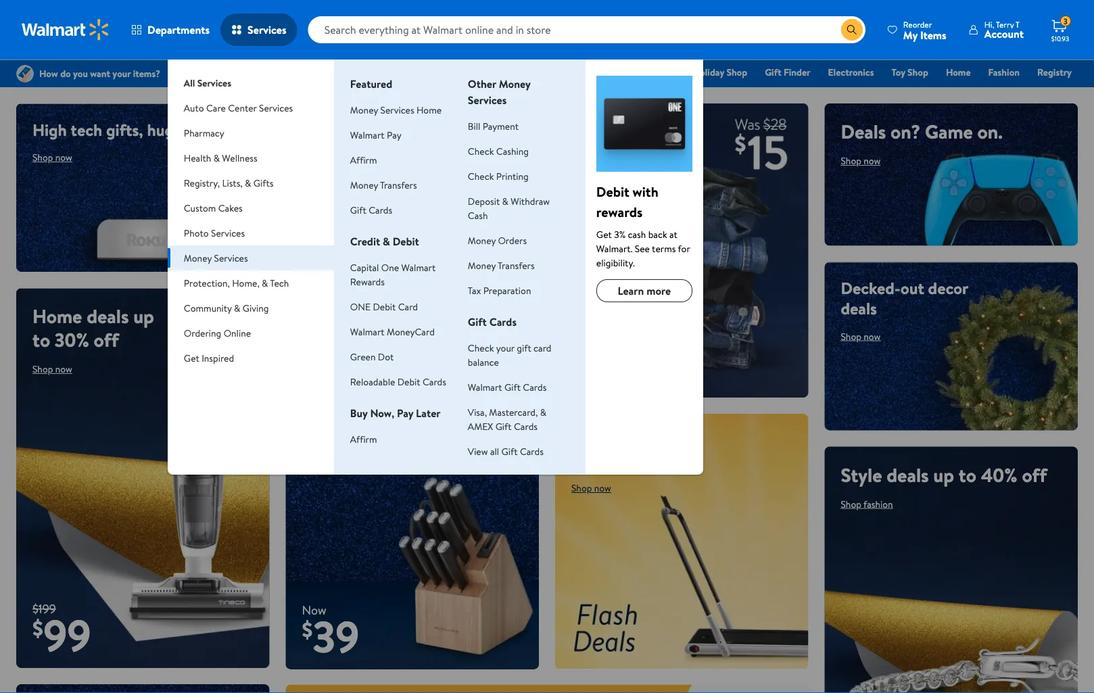 Task type: locate. For each thing, give the bounding box(es) containing it.
off inside home deals up to 30% off
[[94, 327, 119, 353]]

hi,
[[985, 19, 995, 30]]

1 vertical spatial money transfers
[[468, 259, 535, 272]]

affirm
[[350, 153, 377, 166], [350, 433, 377, 446]]

get inside debit with rewards get 3% cash back at walmart. see terms for eligibility.
[[597, 228, 612, 241]]

cards up the mastercard, at left bottom
[[523, 381, 547, 394]]

gift up credit
[[350, 203, 367, 216]]

0 vertical spatial 40%
[[615, 429, 646, 451]]

walmart
[[350, 128, 385, 141], [401, 261, 436, 274], [350, 325, 385, 338], [468, 381, 502, 394]]

home for home
[[946, 66, 971, 79]]

deals left the on?
[[841, 118, 886, 145]]

shop for high tech gifts, huge savings
[[32, 151, 53, 164]]

deals right friday
[[462, 66, 485, 79]]

finder
[[784, 66, 811, 79]]

up to 40% off sports gear
[[572, 429, 672, 472]]

lists,
[[222, 176, 243, 189]]

gift inside visa, mastercard, & amex gift cards
[[496, 420, 512, 433]]

to inside home deals up to 30% off
[[32, 327, 50, 353]]

debit inside debit with rewards get 3% cash back at walmart. see terms for eligibility.
[[597, 182, 630, 201]]

gear
[[620, 449, 651, 472]]

get left inspired
[[184, 351, 199, 365]]

money transfers link up "tax preparation"
[[468, 259, 535, 272]]

& right grocery
[[538, 66, 544, 79]]

shop for home deals up to 30% off
[[32, 363, 53, 376]]

money transfers for bottommost the money transfers link
[[468, 259, 535, 272]]

money transfers up "tax preparation"
[[468, 259, 535, 272]]

0 horizontal spatial to
[[32, 327, 50, 353]]

Walmart Site-Wide search field
[[308, 16, 866, 43]]

gifts
[[254, 176, 274, 189]]

1 vertical spatial check
[[468, 169, 494, 183]]

now down high
[[55, 151, 72, 164]]

& inside 'dropdown button'
[[214, 151, 220, 164]]

0 vertical spatial money transfers link
[[350, 178, 417, 191]]

1 vertical spatial affirm
[[350, 433, 377, 446]]

home for home deals up to 30% off
[[32, 303, 82, 329]]

custom cakes
[[184, 201, 243, 214]]

shop now link for save big!
[[302, 360, 364, 381]]

eligibility.
[[597, 256, 635, 269]]

0 horizontal spatial get
[[184, 351, 199, 365]]

check up balance at the left of the page
[[468, 341, 494, 354]]

one down the rewards
[[350, 300, 371, 313]]

now down the green
[[336, 364, 353, 377]]

0 vertical spatial get
[[597, 228, 612, 241]]

now down deals on? game on. at the right top
[[864, 154, 881, 167]]

pay down money services home
[[387, 128, 402, 141]]

balance
[[468, 355, 499, 369]]

affirm link
[[350, 153, 377, 166], [350, 433, 377, 446]]

up inside home deals up to 30% off
[[133, 303, 154, 329]]

2 horizontal spatial off
[[1022, 462, 1048, 488]]

1 vertical spatial up
[[934, 462, 955, 488]]

deals
[[841, 297, 877, 320], [87, 303, 129, 329], [349, 429, 385, 451], [887, 462, 929, 488]]

walmart+
[[1032, 85, 1072, 98]]

1 horizontal spatial deals
[[841, 118, 886, 145]]

check for check your gift card balance
[[468, 341, 494, 354]]

affirm down walmart pay link
[[350, 153, 377, 166]]

0 horizontal spatial $
[[32, 613, 43, 643]]

card
[[534, 341, 552, 354]]

services down cakes
[[211, 226, 245, 239]]

& inside dropdown button
[[245, 176, 251, 189]]

1 horizontal spatial 40%
[[981, 462, 1018, 488]]

services right center on the left of the page
[[259, 101, 293, 114]]

& right credit
[[383, 234, 390, 249]]

1 horizontal spatial gift cards
[[468, 315, 517, 329]]

0 vertical spatial off
[[94, 327, 119, 353]]

protection, home, & tech
[[184, 276, 289, 290]]

affirm down buy
[[350, 433, 377, 446]]

gift inside the 'gift finder' link
[[765, 66, 782, 79]]

money right other
[[499, 76, 531, 91]]

check inside check your gift card balance
[[468, 341, 494, 354]]

deals inside home deals up to 30% off
[[87, 303, 129, 329]]

0 vertical spatial up
[[133, 303, 154, 329]]

2 affirm from the top
[[350, 433, 377, 446]]

1 vertical spatial money transfers link
[[468, 259, 535, 272]]

gift
[[517, 341, 532, 354]]

debit up rewards
[[597, 182, 630, 201]]

1 horizontal spatial one
[[969, 85, 989, 98]]

shop for up to 40% off sports gear
[[572, 482, 592, 495]]

home
[[946, 66, 971, 79], [417, 103, 442, 116], [32, 303, 82, 329], [302, 429, 345, 451]]

save big!
[[302, 293, 448, 346]]

& left gifts
[[245, 176, 251, 189]]

gift down the mastercard, at left bottom
[[496, 420, 512, 433]]

the holiday shop
[[676, 66, 748, 79]]

printing
[[496, 169, 529, 183]]

registry link
[[1032, 65, 1078, 79]]

1 horizontal spatial transfers
[[498, 259, 535, 272]]

shop now link for up to 40% off sports gear
[[572, 482, 611, 495]]

pay right now,
[[397, 406, 414, 421]]

cards down the mastercard, at left bottom
[[514, 420, 538, 433]]

money transfers link up gift cards link
[[350, 178, 417, 191]]

services right all
[[197, 76, 231, 89]]

one debit link
[[962, 84, 1020, 98]]

now for decked-out decor deals
[[864, 330, 881, 343]]

now for home deals up to 30% off
[[55, 363, 72, 376]]

1 horizontal spatial off
[[650, 429, 672, 451]]

shop for style deals up to 40% off
[[841, 498, 862, 511]]

0 vertical spatial affirm
[[350, 153, 377, 166]]

$199 $ 99
[[32, 601, 91, 665]]

0 horizontal spatial up
[[133, 303, 154, 329]]

1 horizontal spatial $
[[302, 615, 313, 645]]

shop now for deals on? game on.
[[841, 154, 881, 167]]

served
[[415, 429, 461, 451]]

walmart down balance at the left of the page
[[468, 381, 502, 394]]

0 vertical spatial to
[[32, 327, 50, 353]]

0 vertical spatial one
[[969, 85, 989, 98]]

other money services
[[468, 76, 531, 108]]

learn more
[[618, 283, 671, 298]]

walmart up the green
[[350, 325, 385, 338]]

shop for deals on? game on.
[[841, 154, 862, 167]]

black friday deals
[[410, 66, 485, 79]]

services inside other money services
[[468, 93, 507, 108]]

2 horizontal spatial to
[[959, 462, 977, 488]]

auto care center services
[[184, 101, 293, 114]]

0 vertical spatial gift cards
[[350, 203, 392, 216]]

home inside home deals up to 30% off
[[32, 303, 82, 329]]

your
[[496, 341, 515, 354]]

shop now link
[[32, 151, 72, 164], [841, 154, 881, 167], [841, 330, 881, 343], [302, 360, 364, 381], [32, 363, 72, 376], [302, 461, 342, 474], [572, 482, 611, 495]]

ordering online button
[[168, 321, 334, 346]]

transfers up gift cards link
[[380, 178, 417, 191]]

money down cash at the top of the page
[[468, 234, 496, 247]]

green
[[350, 350, 376, 363]]

check your gift card balance link
[[468, 341, 552, 369]]

gift cards up credit
[[350, 203, 392, 216]]

1 vertical spatial transfers
[[498, 259, 535, 272]]

moneycard
[[387, 325, 435, 338]]

gift left finder
[[765, 66, 782, 79]]

$ for 39
[[302, 615, 313, 645]]

money up gift cards link
[[350, 178, 378, 191]]

debit inside registry one debit
[[991, 85, 1014, 98]]

0 vertical spatial pay
[[387, 128, 402, 141]]

shop now link for home deals are served
[[302, 461, 342, 474]]

money inside other money services
[[499, 76, 531, 91]]

transfers down the orders at the left top
[[498, 259, 535, 272]]

reorder my items
[[904, 19, 947, 42]]

home for home deals are served
[[302, 429, 345, 451]]

gift down tax
[[468, 315, 487, 329]]

$ inside $199 $ 99
[[32, 613, 43, 643]]

2 vertical spatial to
[[959, 462, 977, 488]]

shop for save big!
[[313, 364, 334, 377]]

to
[[32, 327, 50, 353], [596, 429, 611, 451], [959, 462, 977, 488]]

now down the sports
[[594, 482, 611, 495]]

0 vertical spatial money transfers
[[350, 178, 417, 191]]

holiday
[[693, 66, 725, 79]]

shop now link for high tech gifts, huge savings
[[32, 151, 72, 164]]

1 horizontal spatial money transfers
[[468, 259, 535, 272]]

& left tech
[[262, 276, 268, 290]]

photo
[[184, 226, 209, 239]]

shop for home deals are served
[[302, 461, 323, 474]]

bill payment
[[468, 119, 519, 133]]

view all gift cards
[[468, 445, 544, 458]]

walmart down money services home
[[350, 128, 385, 141]]

0 horizontal spatial deals
[[462, 66, 485, 79]]

check up deposit
[[468, 169, 494, 183]]

services up all services link on the left
[[248, 22, 287, 37]]

1 check from the top
[[468, 144, 494, 158]]

walmart inside capital one walmart rewards
[[401, 261, 436, 274]]

cards up the later
[[423, 375, 446, 388]]

affirm link down buy
[[350, 433, 377, 446]]

1 vertical spatial pay
[[397, 406, 414, 421]]

money transfers link
[[350, 178, 417, 191], [468, 259, 535, 272]]

friday
[[435, 66, 460, 79]]

get inside get inspired dropdown button
[[184, 351, 199, 365]]

walmart right one
[[401, 261, 436, 274]]

up
[[133, 303, 154, 329], [934, 462, 955, 488]]

0 horizontal spatial money transfers link
[[350, 178, 417, 191]]

cards up your
[[490, 315, 517, 329]]

2 check from the top
[[468, 169, 494, 183]]

affirm for second affirm link from the top of the page
[[350, 433, 377, 446]]

game
[[925, 118, 973, 145]]

0 vertical spatial deals
[[462, 66, 485, 79]]

0 vertical spatial check
[[468, 144, 494, 158]]

wellness
[[222, 151, 257, 164]]

1 vertical spatial get
[[184, 351, 199, 365]]

& inside deposit & withdraw cash
[[502, 194, 509, 208]]

0 horizontal spatial gift cards
[[350, 203, 392, 216]]

99
[[43, 605, 91, 665]]

card
[[398, 300, 418, 313]]

home link
[[940, 65, 977, 79]]

affirm link down walmart pay link
[[350, 153, 377, 166]]

preparation
[[483, 284, 531, 297]]

check down bill
[[468, 144, 494, 158]]

rewards
[[350, 275, 385, 288]]

& right the mastercard, at left bottom
[[540, 406, 547, 419]]

health
[[184, 151, 211, 164]]

cash
[[468, 209, 488, 222]]

high
[[32, 118, 67, 141]]

deals for home deals are served
[[349, 429, 385, 451]]

giving
[[243, 301, 269, 315]]

1 vertical spatial gift cards
[[468, 315, 517, 329]]

off for style
[[1022, 462, 1048, 488]]

40% inside up to 40% off sports gear
[[615, 429, 646, 451]]

money services home
[[350, 103, 442, 116]]

auto care center services button
[[168, 95, 334, 120]]

off for home
[[94, 327, 119, 353]]

gift right 'all'
[[502, 445, 518, 458]]

2 vertical spatial check
[[468, 341, 494, 354]]

now down home deals are served
[[325, 461, 342, 474]]

1 horizontal spatial money transfers link
[[468, 259, 535, 272]]

0 horizontal spatial transfers
[[380, 178, 417, 191]]

debit up one
[[393, 234, 419, 249]]

1 horizontal spatial get
[[597, 228, 612, 241]]

green dot link
[[350, 350, 394, 363]]

deals for home deals up to 30% off
[[87, 303, 129, 329]]

debit down fashion
[[991, 85, 1014, 98]]

0 horizontal spatial money transfers
[[350, 178, 417, 191]]

shop now for save big!
[[313, 364, 353, 377]]

40%
[[615, 429, 646, 451], [981, 462, 1018, 488]]

0 vertical spatial transfers
[[380, 178, 417, 191]]

now down 30%
[[55, 363, 72, 376]]

walmart gift cards
[[468, 381, 547, 394]]

one debit card
[[350, 300, 418, 313]]

one down home link
[[969, 85, 989, 98]]

now for up to 40% off sports gear
[[594, 482, 611, 495]]

on.
[[978, 118, 1003, 145]]

deals for style deals up to 40% off
[[887, 462, 929, 488]]

to for home
[[32, 327, 50, 353]]

essentials
[[546, 66, 587, 79]]

green dot
[[350, 350, 394, 363]]

2 vertical spatial off
[[1022, 462, 1048, 488]]

0 horizontal spatial off
[[94, 327, 119, 353]]

money down photo
[[184, 251, 212, 265]]

0 horizontal spatial one
[[350, 300, 371, 313]]

1 affirm link from the top
[[350, 153, 377, 166]]

& right deposit
[[502, 194, 509, 208]]

items
[[921, 27, 947, 42]]

photo services
[[184, 226, 245, 239]]

$ inside now $ 39
[[302, 615, 313, 645]]

featured
[[350, 76, 392, 91]]

gift cards up your
[[468, 315, 517, 329]]

now down decked-
[[864, 330, 881, 343]]

services up walmart pay link
[[380, 103, 414, 116]]

0 vertical spatial affirm link
[[350, 153, 377, 166]]

money transfers up gift cards link
[[350, 178, 417, 191]]

services inside popup button
[[248, 22, 287, 37]]

1 horizontal spatial to
[[596, 429, 611, 451]]

3 check from the top
[[468, 341, 494, 354]]

visa,
[[468, 406, 487, 419]]

1 vertical spatial off
[[650, 429, 672, 451]]

1 horizontal spatial up
[[934, 462, 955, 488]]

1 vertical spatial affirm link
[[350, 433, 377, 446]]

fashion
[[864, 498, 893, 511]]

get left '3%'
[[597, 228, 612, 241]]

amex
[[468, 420, 493, 433]]

services
[[248, 22, 287, 37], [197, 76, 231, 89], [468, 93, 507, 108], [259, 101, 293, 114], [380, 103, 414, 116], [211, 226, 245, 239], [214, 251, 248, 265]]

services down other
[[468, 93, 507, 108]]

walmart for walmart moneycard
[[350, 325, 385, 338]]

walmart for walmart gift cards
[[468, 381, 502, 394]]

1 vertical spatial to
[[596, 429, 611, 451]]

toy shop link
[[886, 65, 935, 79]]

0 horizontal spatial 40%
[[615, 429, 646, 451]]

community
[[184, 301, 232, 315]]

1 vertical spatial one
[[350, 300, 371, 313]]

learn
[[618, 283, 644, 298]]

black
[[410, 66, 432, 79]]

$ for 99
[[32, 613, 43, 643]]

& right "health"
[[214, 151, 220, 164]]

1 affirm from the top
[[350, 153, 377, 166]]

gift
[[765, 66, 782, 79], [350, 203, 367, 216], [468, 315, 487, 329], [505, 381, 521, 394], [496, 420, 512, 433], [502, 445, 518, 458]]

now for home deals are served
[[325, 461, 342, 474]]

3
[[1064, 15, 1068, 27]]

money services
[[184, 251, 248, 265]]



Task type: describe. For each thing, give the bounding box(es) containing it.
deposit
[[468, 194, 500, 208]]

see
[[635, 242, 650, 255]]

check printing link
[[468, 169, 529, 183]]

check printing
[[468, 169, 529, 183]]

now for deals on? game on.
[[864, 154, 881, 167]]

check for check printing
[[468, 169, 494, 183]]

& left giving
[[234, 301, 240, 315]]

care
[[206, 101, 226, 114]]

style deals up to 40% off
[[841, 462, 1048, 488]]

all services
[[184, 76, 231, 89]]

health & wellness
[[184, 151, 257, 164]]

at
[[670, 228, 678, 241]]

decor
[[929, 277, 969, 300]]

shop for decked-out decor deals
[[841, 330, 862, 343]]

one
[[381, 261, 399, 274]]

affirm for 2nd affirm link from the bottom
[[350, 153, 377, 166]]

protection, home, & tech button
[[168, 271, 334, 296]]

the
[[676, 66, 691, 79]]

all services link
[[168, 60, 334, 95]]

debit with rewards get 3% cash back at walmart. see terms for eligibility.
[[597, 182, 690, 269]]

black friday deals link
[[404, 65, 491, 79]]

shop now for decked-out decor deals
[[841, 330, 881, 343]]

money transfers for the left the money transfers link
[[350, 178, 417, 191]]

get inspired
[[184, 351, 234, 365]]

debit left card
[[373, 300, 396, 313]]

$10.93
[[1052, 34, 1070, 43]]

style
[[841, 462, 883, 488]]

orders
[[498, 234, 527, 247]]

registry,
[[184, 176, 220, 189]]

shop now link for home deals up to 30% off
[[32, 363, 72, 376]]

dot
[[378, 350, 394, 363]]

check cashing link
[[468, 144, 529, 158]]

services up 'protection, home, & tech' on the left of the page
[[214, 251, 248, 265]]

auto
[[184, 101, 204, 114]]

learn more link
[[597, 279, 693, 302]]

tax preparation link
[[468, 284, 531, 297]]

out
[[901, 277, 925, 300]]

now for save big!
[[336, 364, 353, 377]]

walmart moneycard
[[350, 325, 435, 338]]

walmart moneycard link
[[350, 325, 435, 338]]

now
[[302, 602, 326, 619]]

tax preparation
[[468, 284, 531, 297]]

to for style
[[959, 462, 977, 488]]

fashion
[[989, 66, 1020, 79]]

shop now link for decked-out decor deals
[[841, 330, 881, 343]]

1 vertical spatial 40%
[[981, 462, 1018, 488]]

savings
[[186, 118, 237, 141]]

registry one debit
[[969, 66, 1072, 98]]

walmart.
[[597, 242, 633, 255]]

now,
[[370, 406, 395, 421]]

was dollar $199, now dollar 99 group
[[16, 601, 91, 669]]

deals inside decked-out decor deals
[[841, 297, 877, 320]]

protection,
[[184, 276, 230, 290]]

one inside registry one debit
[[969, 85, 989, 98]]

money inside dropdown button
[[184, 251, 212, 265]]

money orders link
[[468, 234, 527, 247]]

up for 30%
[[133, 303, 154, 329]]

cards up the credit & debit
[[369, 203, 392, 216]]

decked-
[[841, 277, 901, 300]]

all
[[184, 76, 195, 89]]

high tech gifts, huge savings
[[32, 118, 237, 141]]

& inside visa, mastercard, & amex gift cards
[[540, 406, 547, 419]]

home deals are served
[[302, 429, 461, 451]]

mastercard,
[[489, 406, 538, 419]]

save
[[302, 293, 378, 346]]

cakes
[[218, 201, 243, 214]]

the holiday shop link
[[670, 65, 754, 79]]

Search search field
[[308, 16, 866, 43]]

cards inside visa, mastercard, & amex gift cards
[[514, 420, 538, 433]]

gift up the mastercard, at left bottom
[[505, 381, 521, 394]]

grocery & essentials link
[[496, 65, 593, 79]]

now for high tech gifts, huge savings
[[55, 151, 72, 164]]

tech
[[71, 118, 102, 141]]

shop now for up to 40% off sports gear
[[572, 482, 611, 495]]

now dollar 39 null group
[[286, 602, 359, 670]]

money services image
[[597, 76, 693, 172]]

ordering
[[184, 326, 221, 340]]

gifts,
[[106, 118, 143, 141]]

visa, mastercard, & amex gift cards link
[[468, 406, 547, 433]]

pharmacy
[[184, 126, 225, 139]]

30%
[[55, 327, 89, 353]]

home,
[[232, 276, 260, 290]]

inspired
[[202, 351, 234, 365]]

debit up buy now, pay later at the bottom of page
[[398, 375, 420, 388]]

for
[[678, 242, 690, 255]]

off inside up to 40% off sports gear
[[650, 429, 672, 451]]

one debit card link
[[350, 300, 418, 313]]

other
[[468, 76, 496, 91]]

walmart image
[[22, 19, 110, 41]]

shop now link for deals on? game on.
[[841, 154, 881, 167]]

cards right 'all'
[[520, 445, 544, 458]]

walmart for walmart pay
[[350, 128, 385, 141]]

shop now for high tech gifts, huge savings
[[32, 151, 72, 164]]

registry
[[1038, 66, 1072, 79]]

tax
[[468, 284, 481, 297]]

thanksgiving
[[604, 66, 658, 79]]

view all gift cards link
[[468, 445, 544, 458]]

shop now for home deals up to 30% off
[[32, 363, 72, 376]]

money orders
[[468, 234, 527, 247]]

my
[[904, 27, 918, 42]]

1 vertical spatial deals
[[841, 118, 886, 145]]

reloadable debit cards link
[[350, 375, 446, 388]]

all
[[490, 445, 499, 458]]

account
[[985, 26, 1024, 41]]

shop now for home deals are served
[[302, 461, 342, 474]]

to inside up to 40% off sports gear
[[596, 429, 611, 451]]

capital one walmart rewards link
[[350, 261, 436, 288]]

services inside dropdown button
[[211, 226, 245, 239]]

3%
[[614, 228, 626, 241]]

gift cards link
[[350, 203, 392, 216]]

check for check cashing
[[468, 144, 494, 158]]

up for 40%
[[934, 462, 955, 488]]

money down the 'featured'
[[350, 103, 378, 116]]

grocery
[[503, 66, 536, 79]]

money up tax
[[468, 259, 496, 272]]

money services button
[[168, 246, 334, 271]]

walmart pay
[[350, 128, 402, 141]]

registry, lists, & gifts
[[184, 176, 274, 189]]

later
[[416, 406, 441, 421]]

deposit & withdraw cash link
[[468, 194, 550, 222]]

are
[[389, 429, 411, 451]]

health & wellness button
[[168, 145, 334, 170]]

online
[[224, 326, 251, 340]]

2 affirm link from the top
[[350, 433, 377, 446]]

services button
[[221, 14, 297, 46]]

search icon image
[[847, 24, 858, 35]]

on?
[[891, 118, 921, 145]]



Task type: vqa. For each thing, say whether or not it's contained in the screenshot.


